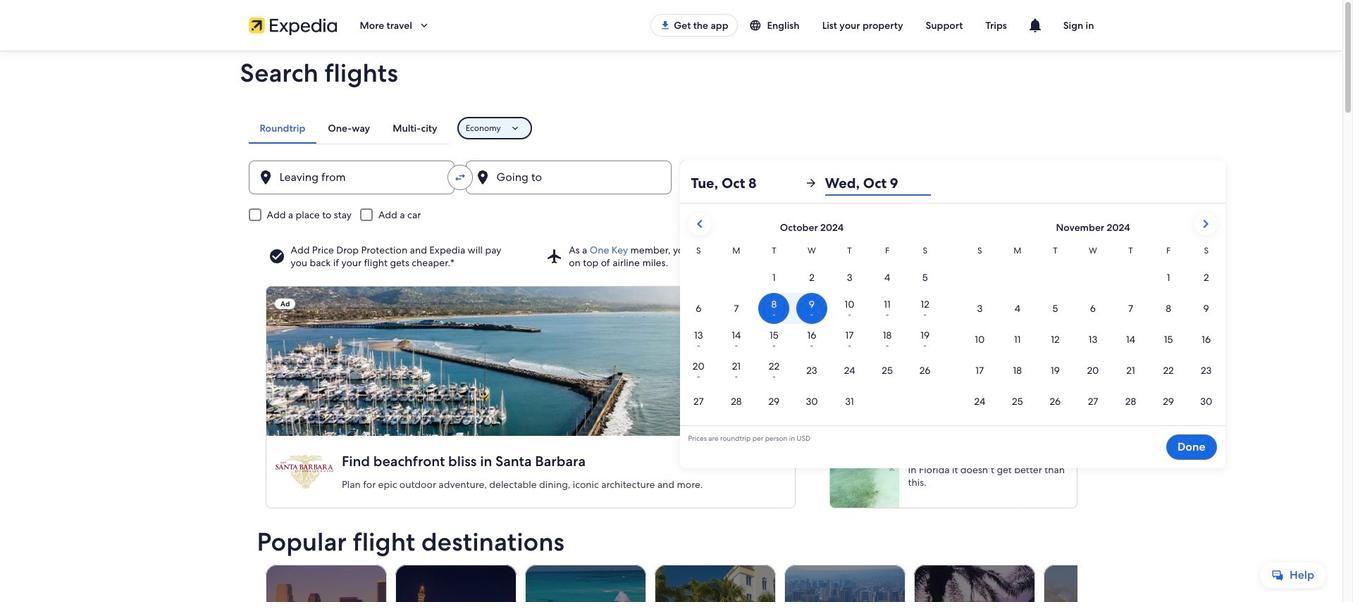 Task type: vqa. For each thing, say whether or not it's contained in the screenshot.
application
no



Task type: describe. For each thing, give the bounding box(es) containing it.
more travel image
[[418, 19, 431, 32]]

las vegas flights image
[[395, 566, 517, 603]]

honolulu flights image
[[784, 566, 906, 603]]

swap origin and destination values image
[[454, 171, 466, 184]]

small image
[[749, 19, 768, 32]]

cancun flights image
[[525, 566, 646, 603]]

new york flights image
[[1044, 566, 1165, 603]]

expedia logo image
[[249, 16, 337, 35]]

communication center icon image
[[1027, 17, 1044, 34]]

previous month image
[[691, 216, 708, 233]]



Task type: locate. For each thing, give the bounding box(es) containing it.
download the app button image
[[660, 20, 671, 31]]

tab list
[[249, 113, 449, 144]]

orlando flights image
[[914, 566, 1035, 603]]

next month image
[[1198, 216, 1215, 233]]

main content
[[0, 51, 1343, 603]]

popular flight destinations region
[[249, 529, 1165, 603]]

los angeles flights image
[[265, 566, 387, 603]]

miami flights image
[[655, 566, 776, 603]]



